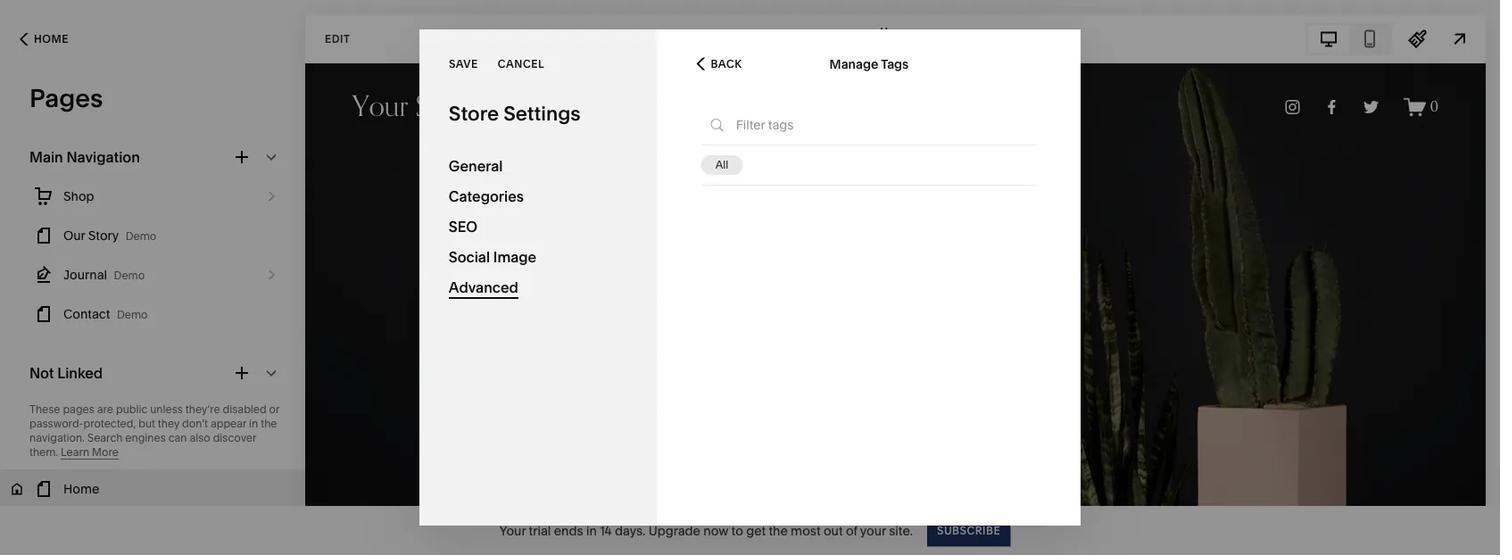 Task type: locate. For each thing, give the bounding box(es) containing it.
navigation.
[[29, 431, 85, 444]]

these
[[29, 403, 60, 416]]

1 vertical spatial home button
[[0, 469, 305, 509]]

home down learn more link
[[63, 481, 99, 497]]

0 vertical spatial the
[[261, 417, 277, 430]]

demo inside contact demo
[[117, 308, 148, 321]]

social
[[449, 248, 490, 265]]

store
[[449, 101, 499, 125]]

site.
[[889, 523, 913, 538]]

demo right story
[[126, 230, 156, 243]]

0 horizontal spatial in
[[249, 417, 258, 430]]

demo for contact
[[117, 308, 148, 321]]

cancel button
[[498, 48, 544, 80]]

they
[[158, 417, 180, 430]]

not
[[29, 364, 54, 382]]

14
[[600, 523, 612, 538]]

in down "disabled"
[[249, 417, 258, 430]]

add a new page to the "main navigation" group image
[[232, 147, 252, 167]]

demo for journal
[[114, 269, 145, 282]]

shop
[[63, 189, 94, 204]]

pages
[[29, 83, 103, 113]]

edit button
[[313, 22, 362, 55]]

home button
[[0, 20, 88, 59], [0, 469, 305, 509]]

the down or
[[261, 417, 277, 430]]

all
[[715, 158, 728, 171]]

1 horizontal spatial the
[[769, 523, 788, 538]]

not linked
[[29, 364, 103, 382]]

your
[[500, 523, 526, 538]]

the
[[261, 417, 277, 430], [769, 523, 788, 538]]

save button
[[449, 48, 478, 80]]

appear
[[211, 417, 247, 430]]

pages
[[63, 403, 95, 416]]

get
[[746, 523, 766, 538]]

0 vertical spatial demo
[[126, 230, 156, 243]]

journal demo
[[63, 267, 145, 282]]

categories
[[449, 187, 524, 205]]

home up tags
[[880, 25, 911, 38]]

add a new page to the "not linked" navigation group image
[[232, 363, 252, 383]]

are
[[97, 403, 113, 416]]

the right get
[[769, 523, 788, 538]]

demo right journal
[[114, 269, 145, 282]]

learn
[[61, 446, 89, 459]]

0 horizontal spatial the
[[261, 417, 277, 430]]

1 vertical spatial demo
[[114, 269, 145, 282]]

shop button
[[0, 177, 305, 216]]

store settings
[[449, 101, 581, 125]]

home button down engines
[[0, 469, 305, 509]]

advanced link
[[449, 272, 628, 303]]

most
[[791, 523, 821, 538]]

home button up pages
[[0, 20, 88, 59]]

0 vertical spatial in
[[249, 417, 258, 430]]

tags
[[881, 56, 909, 71]]

our
[[63, 228, 85, 243]]

demo right contact
[[117, 308, 148, 321]]

demo
[[126, 230, 156, 243], [114, 269, 145, 282], [117, 308, 148, 321]]

home up pages
[[34, 33, 69, 46]]

in
[[249, 417, 258, 430], [586, 523, 597, 538]]

contact
[[63, 307, 110, 322]]

edit
[[325, 32, 350, 45]]

home
[[880, 25, 911, 38], [34, 33, 69, 46], [63, 481, 99, 497]]

2 vertical spatial demo
[[117, 308, 148, 321]]

1 vertical spatial in
[[586, 523, 597, 538]]

advanced
[[449, 278, 518, 296]]

days.
[[615, 523, 646, 538]]

manage
[[830, 56, 878, 71]]

also
[[190, 431, 210, 444]]

save
[[449, 57, 478, 70]]

more
[[92, 446, 119, 459]]

these pages are public unless they're disabled or password-protected, but they don't appear in the navigation. search engines can also discover them.
[[29, 403, 280, 459]]

demo inside journal demo
[[114, 269, 145, 282]]

Filter tags text field
[[736, 105, 1032, 145]]

ends
[[554, 523, 583, 538]]

cancel grey icon image
[[719, 152, 744, 178]]

settings
[[504, 101, 581, 125]]

the inside these pages are public unless they're disabled or password-protected, but they don't appear in the navigation. search engines can also discover them.
[[261, 417, 277, 430]]

1 home button from the top
[[0, 20, 88, 59]]

public
[[116, 403, 148, 416]]

linked
[[57, 364, 103, 382]]

them.
[[29, 446, 58, 459]]

learn more link
[[61, 446, 119, 460]]

protected,
[[83, 417, 136, 430]]

0 vertical spatial home button
[[0, 20, 88, 59]]

out
[[824, 523, 843, 538]]

general link
[[449, 151, 628, 181]]

image
[[493, 248, 536, 265]]

of
[[846, 523, 857, 538]]

categories link
[[449, 181, 628, 212]]

in left 14
[[586, 523, 597, 538]]

tab list
[[1308, 25, 1390, 53]]



Task type: describe. For each thing, give the bounding box(es) containing it.
search
[[87, 431, 123, 444]]

main
[[29, 148, 63, 166]]

don't
[[182, 417, 208, 430]]

manage tags
[[830, 56, 909, 71]]

general
[[449, 157, 503, 174]]

upgrade
[[649, 523, 701, 538]]

unless
[[150, 403, 183, 416]]

social image link
[[449, 242, 628, 272]]

in inside these pages are public unless they're disabled or password-protected, but they don't appear in the navigation. search engines can also discover them.
[[249, 417, 258, 430]]

all button
[[701, 151, 745, 179]]

they're
[[185, 403, 220, 416]]

1 vertical spatial the
[[769, 523, 788, 538]]

cancel
[[498, 57, 544, 70]]

our story demo
[[63, 228, 156, 243]]

social image
[[449, 248, 536, 265]]

2 home button from the top
[[0, 469, 305, 509]]

engines
[[125, 431, 166, 444]]

your trial ends in 14 days. upgrade now to get the most out of your site.
[[500, 523, 913, 538]]

can
[[168, 431, 187, 444]]

story
[[88, 228, 119, 243]]

1 horizontal spatial in
[[586, 523, 597, 538]]

back
[[711, 57, 742, 70]]

discover
[[213, 431, 256, 444]]

but
[[139, 417, 155, 430]]

contact demo
[[63, 307, 148, 322]]

to
[[731, 523, 743, 538]]

store settings dialog
[[419, 29, 1081, 526]]

back button
[[691, 44, 748, 83]]

journal
[[63, 267, 107, 282]]

disabled
[[223, 403, 267, 416]]

seo link
[[449, 212, 628, 242]]

demo inside our story demo
[[126, 230, 156, 243]]

now
[[704, 523, 728, 538]]

password-
[[29, 417, 83, 430]]

learn more
[[61, 446, 119, 459]]

or
[[269, 403, 280, 416]]

trial
[[529, 523, 551, 538]]

navigation
[[66, 148, 140, 166]]

main navigation
[[29, 148, 140, 166]]

seo
[[449, 218, 477, 235]]

your
[[860, 523, 886, 538]]



Task type: vqa. For each thing, say whether or not it's contained in the screenshot.
Most
yes



